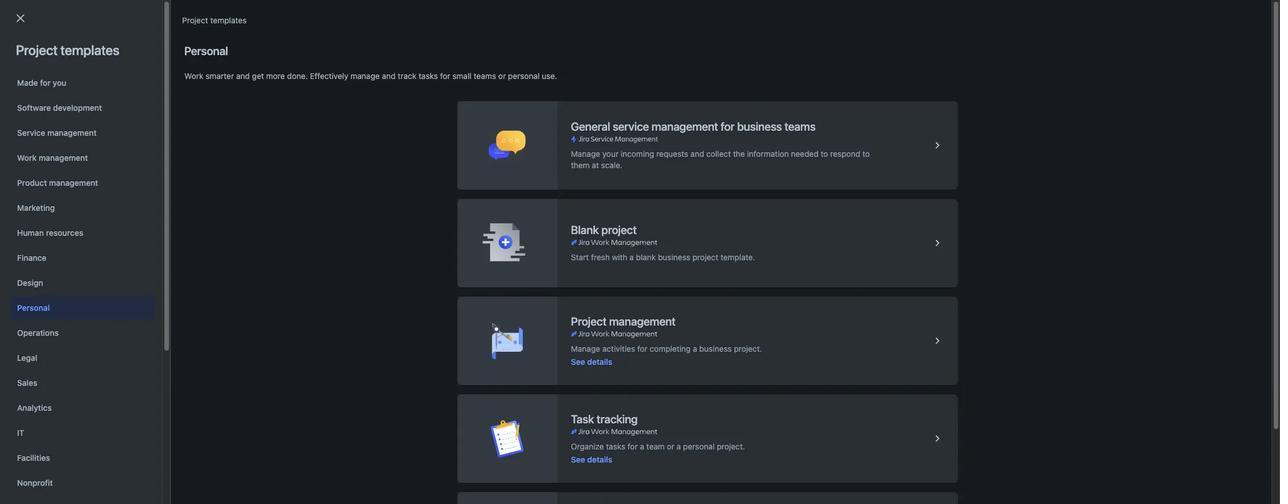 Task type: vqa. For each thing, say whether or not it's contained in the screenshot.
respond
yes



Task type: locate. For each thing, give the bounding box(es) containing it.
manage inside manage your incoming requests and collect the information needed to respond to them at scale.
[[571, 149, 600, 159]]

marketing button
[[10, 197, 154, 220]]

business
[[737, 120, 782, 133], [542, 138, 575, 148], [658, 253, 691, 262], [699, 344, 732, 354]]

0 vertical spatial personal
[[184, 44, 228, 57]]

management up activities
[[609, 315, 676, 328]]

0 horizontal spatial tasks
[[419, 71, 438, 81]]

1 software from the top
[[542, 166, 574, 175]]

managed for star project-1374 image
[[506, 193, 540, 202]]

legal button
[[10, 347, 154, 370]]

1 see from the top
[[571, 357, 585, 367]]

management for service management
[[47, 128, 97, 138]]

0 vertical spatial team-
[[482, 138, 506, 148]]

and left track
[[382, 71, 396, 81]]

management up product management
[[39, 153, 88, 163]]

it button
[[10, 422, 154, 445]]

templates up smarter
[[210, 15, 247, 25]]

2 vertical spatial project
[[571, 315, 607, 328]]

and inside manage your incoming requests and collect the information needed to respond to them at scale.
[[691, 149, 704, 159]]

details down activities
[[587, 357, 612, 367]]

manage
[[571, 149, 600, 159], [571, 344, 600, 354]]

fresh
[[591, 253, 610, 262]]

and
[[236, 71, 250, 81], [382, 71, 396, 81], [691, 149, 704, 159]]

for left small
[[440, 71, 450, 81]]

made for you button
[[10, 72, 154, 94]]

see details down activities
[[571, 357, 612, 367]]

None text field
[[24, 81, 135, 97]]

facilities
[[17, 454, 50, 463]]

small
[[453, 71, 472, 81]]

personal right team
[[683, 442, 715, 452]]

1 vertical spatial team-managed software
[[482, 193, 574, 202]]

work
[[184, 71, 203, 81], [17, 153, 37, 163]]

team- for star project-1374 image
[[482, 193, 506, 202]]

business up them
[[542, 138, 575, 148]]

manage up them
[[571, 149, 600, 159]]

management for product management
[[49, 178, 98, 188]]

1 managed from the top
[[506, 138, 540, 148]]

tasks
[[419, 71, 438, 81], [606, 442, 626, 452]]

personal down the design
[[17, 303, 50, 313]]

software left "at"
[[542, 166, 574, 175]]

for right activities
[[637, 344, 648, 354]]

2 see details from the top
[[571, 455, 612, 465]]

see for task tracking
[[571, 455, 585, 465]]

0 vertical spatial teams
[[474, 71, 496, 81]]

service
[[613, 120, 649, 133]]

2 vertical spatial team-
[[482, 193, 506, 202]]

teams
[[474, 71, 496, 81], [785, 120, 816, 133]]

0 vertical spatial project templates
[[182, 15, 247, 25]]

2 software from the top
[[542, 193, 574, 202]]

manage your incoming requests and collect the information needed to respond to them at scale.
[[571, 149, 870, 170]]

done.
[[287, 71, 308, 81]]

2 horizontal spatial and
[[691, 149, 704, 159]]

management up requests
[[652, 120, 718, 133]]

blank project
[[571, 224, 637, 237]]

0 vertical spatial team-managed software
[[482, 166, 574, 175]]

1 vertical spatial tasks
[[606, 442, 626, 452]]

to inside go to market sample link
[[93, 138, 101, 147]]

project templates up you
[[16, 42, 119, 58]]

manage
[[351, 71, 380, 81]]

1 vertical spatial teams
[[785, 120, 816, 133]]

1 vertical spatial project.
[[717, 442, 745, 452]]

1 horizontal spatial personal
[[683, 442, 715, 452]]

0 horizontal spatial teams
[[474, 71, 496, 81]]

management down name
[[47, 128, 97, 138]]

1 horizontal spatial project
[[182, 15, 208, 25]]

personal up smarter
[[184, 44, 228, 57]]

0 vertical spatial manage
[[571, 149, 600, 159]]

0 vertical spatial details
[[587, 357, 612, 367]]

1 vertical spatial see
[[571, 455, 585, 465]]

completing
[[650, 344, 691, 354]]

banner
[[0, 0, 1280, 32]]

1 see details from the top
[[571, 357, 612, 367]]

a
[[630, 253, 634, 262], [693, 344, 697, 354], [640, 442, 644, 452], [677, 442, 681, 452]]

0 vertical spatial see details button
[[571, 357, 612, 368]]

1 horizontal spatial templates
[[210, 15, 247, 25]]

1 vertical spatial details
[[587, 455, 612, 465]]

0 vertical spatial see details
[[571, 357, 612, 367]]

1 vertical spatial see details
[[571, 455, 612, 465]]

1 vertical spatial software
[[542, 193, 574, 202]]

1 vertical spatial project templates
[[16, 42, 119, 58]]

project
[[182, 15, 208, 25], [16, 42, 58, 58], [571, 315, 607, 328]]

software development button
[[10, 97, 154, 120]]

0 vertical spatial work
[[184, 71, 203, 81]]

1 vertical spatial see details button
[[571, 454, 612, 466]]

1 vertical spatial project
[[693, 253, 719, 262]]

1 horizontal spatial project
[[693, 253, 719, 262]]

0 vertical spatial managed
[[506, 138, 540, 148]]

to right needed
[[821, 149, 828, 159]]

1 vertical spatial templates
[[60, 42, 119, 58]]

or right team
[[667, 442, 675, 452]]

2 see from the top
[[571, 455, 585, 465]]

0 horizontal spatial to
[[93, 138, 101, 147]]

go to market sample link
[[63, 137, 325, 150]]

project templates up smarter
[[182, 15, 247, 25]]

jira work management image
[[571, 238, 657, 248], [571, 238, 657, 248], [571, 330, 657, 339], [571, 330, 657, 339], [571, 428, 657, 437], [571, 428, 657, 437]]

0 horizontal spatial work
[[17, 153, 37, 163]]

0 horizontal spatial project templates
[[16, 42, 119, 58]]

resources
[[46, 228, 83, 238]]

general
[[571, 120, 610, 133]]

2 details from the top
[[587, 455, 612, 465]]

project up with
[[602, 224, 637, 237]]

details for task
[[587, 455, 612, 465]]

management inside work management button
[[39, 153, 88, 163]]

2 see details button from the top
[[571, 454, 612, 466]]

business up information
[[737, 120, 782, 133]]

1 horizontal spatial work
[[184, 71, 203, 81]]

management inside 'service management' button
[[47, 128, 97, 138]]

0 vertical spatial or
[[498, 71, 506, 81]]

software down them
[[542, 193, 574, 202]]

1 horizontal spatial personal
[[184, 44, 228, 57]]

see details
[[571, 357, 612, 367], [571, 455, 612, 465]]

details down organize
[[587, 455, 612, 465]]

management inside product management button
[[49, 178, 98, 188]]

management
[[652, 120, 718, 133], [47, 128, 97, 138], [39, 153, 88, 163], [49, 178, 98, 188], [609, 315, 676, 328]]

1 vertical spatial work
[[17, 153, 37, 163]]

0 vertical spatial see
[[571, 357, 585, 367]]

software
[[542, 166, 574, 175], [542, 193, 574, 202]]

1 horizontal spatial project templates
[[182, 15, 247, 25]]

project templates
[[182, 15, 247, 25], [16, 42, 119, 58]]

organize
[[571, 442, 604, 452]]

0 vertical spatial software
[[542, 166, 574, 175]]

manage left activities
[[571, 344, 600, 354]]

managed
[[506, 138, 540, 148], [506, 166, 540, 175], [506, 193, 540, 202]]

0 horizontal spatial project
[[602, 224, 637, 237]]

work inside work management button
[[17, 153, 37, 163]]

made for you
[[17, 78, 66, 88]]

see for project management
[[571, 357, 585, 367]]

to right go
[[93, 138, 101, 147]]

to right respond
[[863, 149, 870, 159]]

1 vertical spatial team-
[[482, 166, 506, 175]]

see details button down organize
[[571, 454, 612, 466]]

needed
[[791, 149, 819, 159]]

1 see details button from the top
[[571, 357, 612, 368]]

project left template.
[[693, 253, 719, 262]]

0 horizontal spatial personal
[[508, 71, 540, 81]]

development
[[53, 103, 102, 113]]

templates up made for you button
[[60, 42, 119, 58]]

0 horizontal spatial or
[[498, 71, 506, 81]]

project
[[602, 224, 637, 237], [693, 253, 719, 262]]

projects
[[23, 47, 71, 63]]

scale.
[[601, 160, 623, 170]]

1 horizontal spatial and
[[382, 71, 396, 81]]

3 team- from the top
[[482, 193, 506, 202]]

tasks right track
[[419, 71, 438, 81]]

teams right small
[[474, 71, 496, 81]]

a right team
[[677, 442, 681, 452]]

1 manage from the top
[[571, 149, 600, 159]]

2 manage from the top
[[571, 344, 600, 354]]

1 vertical spatial personal
[[683, 442, 715, 452]]

and left the 'collect'
[[691, 149, 704, 159]]

for left you
[[40, 78, 51, 88]]

1 details from the top
[[587, 357, 612, 367]]

2 vertical spatial managed
[[506, 193, 540, 202]]

1 vertical spatial project
[[16, 42, 58, 58]]

details for project
[[587, 357, 612, 367]]

0 horizontal spatial templates
[[60, 42, 119, 58]]

general service management for business teams image
[[931, 139, 944, 153]]

personal left use.
[[508, 71, 540, 81]]

1 horizontal spatial to
[[821, 149, 828, 159]]

management down work management button
[[49, 178, 98, 188]]

1 vertical spatial managed
[[506, 166, 540, 175]]

template.
[[721, 253, 755, 262]]

you
[[53, 78, 66, 88]]

see
[[571, 357, 585, 367], [571, 455, 585, 465]]

personal
[[184, 44, 228, 57], [17, 303, 50, 313]]

jira service management image
[[571, 135, 658, 144], [571, 135, 658, 144]]

0 vertical spatial tasks
[[419, 71, 438, 81]]

primary element
[[7, 0, 1064, 32]]

nonprofit button
[[10, 472, 154, 495]]

work up all jira products in the top of the page
[[184, 71, 203, 81]]

for left team
[[628, 442, 638, 452]]

1 vertical spatial personal
[[17, 303, 50, 313]]

team-managed software
[[482, 166, 574, 175], [482, 193, 574, 202]]

0 vertical spatial personal
[[508, 71, 540, 81]]

product
[[17, 178, 47, 188]]

service management button
[[10, 122, 154, 145]]

see details button down activities
[[571, 357, 612, 368]]

see details for task
[[571, 455, 612, 465]]

human resources button
[[10, 222, 154, 245]]

0 vertical spatial templates
[[210, 15, 247, 25]]

tracking
[[597, 413, 638, 426]]

2 horizontal spatial project
[[571, 315, 607, 328]]

work down star go to market sample icon
[[17, 153, 37, 163]]

or right small
[[498, 71, 506, 81]]

details
[[587, 357, 612, 367], [587, 455, 612, 465]]

1 vertical spatial manage
[[571, 344, 600, 354]]

for
[[440, 71, 450, 81], [40, 78, 51, 88], [721, 120, 735, 133], [637, 344, 648, 354], [628, 442, 638, 452]]

and left get
[[236, 71, 250, 81]]

1 team-managed software from the top
[[482, 166, 574, 175]]

1 vertical spatial or
[[667, 442, 675, 452]]

legal
[[17, 353, 37, 363]]

teams up needed
[[785, 120, 816, 133]]

tasks down tracking
[[606, 442, 626, 452]]

back to projects image
[[14, 11, 27, 25]]

3 managed from the top
[[506, 193, 540, 202]]

templates
[[210, 15, 247, 25], [60, 42, 119, 58]]

0 vertical spatial project
[[182, 15, 208, 25]]

0 horizontal spatial project
[[16, 42, 58, 58]]

human
[[17, 228, 44, 238]]

1 team- from the top
[[482, 138, 506, 148]]

0 horizontal spatial personal
[[17, 303, 50, 313]]

see details down organize
[[571, 455, 612, 465]]



Task type: describe. For each thing, give the bounding box(es) containing it.
previous image
[[25, 228, 39, 242]]

your
[[603, 149, 619, 159]]

organize tasks for a team or a personal project.
[[571, 442, 745, 452]]

market
[[103, 138, 128, 147]]

jira
[[176, 84, 190, 93]]

work for work smarter and get more done. effectively manage and track tasks for small teams or personal use.
[[184, 71, 203, 81]]

general service management for business teams
[[571, 120, 816, 133]]

task
[[571, 413, 594, 426]]

0 horizontal spatial and
[[236, 71, 250, 81]]

marketing
[[17, 203, 55, 213]]

products
[[192, 84, 225, 93]]

operations button
[[10, 322, 154, 345]]

management for project management
[[609, 315, 676, 328]]

them
[[571, 160, 590, 170]]

sample
[[130, 138, 157, 147]]

business right completing at the bottom right
[[699, 344, 732, 354]]

at
[[592, 160, 599, 170]]

lead
[[729, 115, 748, 124]]

see details button for task
[[571, 454, 612, 466]]

collect
[[706, 149, 731, 159]]

personal inside personal button
[[17, 303, 50, 313]]

a left team
[[640, 442, 644, 452]]

task tracking
[[571, 413, 638, 426]]

1 horizontal spatial teams
[[785, 120, 816, 133]]

incoming
[[621, 149, 654, 159]]

see details button for project
[[571, 357, 612, 368]]

next image
[[61, 228, 74, 242]]

respond
[[830, 149, 861, 159]]

a right with
[[630, 253, 634, 262]]

1
[[48, 230, 52, 240]]

team-managed business
[[482, 138, 575, 148]]

work management button
[[10, 147, 154, 170]]

blank project image
[[931, 237, 944, 250]]

smarter
[[206, 71, 234, 81]]

the
[[733, 149, 745, 159]]

facilities button
[[10, 447, 154, 470]]

nonprofit
[[17, 479, 53, 488]]

analytics button
[[10, 397, 154, 420]]

product management button
[[10, 172, 154, 195]]

track
[[398, 71, 417, 81]]

see details for project
[[571, 357, 612, 367]]

project templates link
[[182, 14, 247, 27]]

Search field
[[1064, 7, 1178, 25]]

lead button
[[725, 113, 761, 126]]

work for work management
[[17, 153, 37, 163]]

manage for project management
[[571, 344, 600, 354]]

finance
[[17, 253, 46, 263]]

design button
[[10, 272, 154, 295]]

0 vertical spatial project
[[602, 224, 637, 237]]

go
[[81, 138, 91, 147]]

management for work management
[[39, 153, 88, 163]]

requests
[[657, 149, 689, 159]]

sales
[[17, 378, 37, 388]]

star go to market sample image
[[34, 137, 47, 150]]

team- for star go to market sample icon
[[482, 138, 506, 148]]

blank
[[571, 224, 599, 237]]

service
[[17, 128, 45, 138]]

personal button
[[10, 297, 154, 320]]

manage for general service management for business teams
[[571, 149, 600, 159]]

service management
[[17, 128, 97, 138]]

operations
[[17, 328, 59, 338]]

manage activities for completing a business project.
[[571, 344, 762, 354]]

start fresh with a blank business project template.
[[571, 253, 755, 262]]

work management
[[17, 153, 88, 163]]

activities
[[603, 344, 635, 354]]

for inside button
[[40, 78, 51, 88]]

use.
[[542, 71, 557, 81]]

all
[[165, 84, 174, 93]]

2 team- from the top
[[482, 166, 506, 175]]

open image
[[255, 82, 269, 96]]

information
[[747, 149, 789, 159]]

2 managed from the top
[[506, 166, 540, 175]]

design
[[17, 278, 43, 288]]

business right blank
[[658, 253, 691, 262]]

product management
[[17, 178, 98, 188]]

2 horizontal spatial to
[[863, 149, 870, 159]]

name button
[[58, 113, 100, 126]]

all jira products
[[165, 84, 225, 93]]

project management image
[[931, 335, 944, 348]]

effectively
[[310, 71, 348, 81]]

team
[[647, 442, 665, 452]]

1 button
[[41, 226, 58, 244]]

project management
[[571, 315, 676, 328]]

2 team-managed software from the top
[[482, 193, 574, 202]]

more
[[266, 71, 285, 81]]

blank
[[636, 253, 656, 262]]

get
[[252, 71, 264, 81]]

0 vertical spatial project.
[[734, 344, 762, 354]]

task tracking image
[[931, 432, 944, 446]]

star project-1374 image
[[34, 191, 47, 205]]

name
[[63, 115, 84, 124]]

1 horizontal spatial tasks
[[606, 442, 626, 452]]

human resources
[[17, 228, 83, 238]]

made
[[17, 78, 38, 88]]

start
[[571, 253, 589, 262]]

go to market sample
[[81, 138, 157, 147]]

work smarter and get more done. effectively manage and track tasks for small teams or personal use.
[[184, 71, 557, 81]]

it
[[17, 429, 24, 438]]

software
[[17, 103, 51, 113]]

sales button
[[10, 372, 154, 395]]

for up the 'collect'
[[721, 120, 735, 133]]

managed for star go to market sample icon
[[506, 138, 540, 148]]

finance button
[[10, 247, 154, 270]]

a right completing at the bottom right
[[693, 344, 697, 354]]

1 horizontal spatial or
[[667, 442, 675, 452]]

software development
[[17, 103, 102, 113]]



